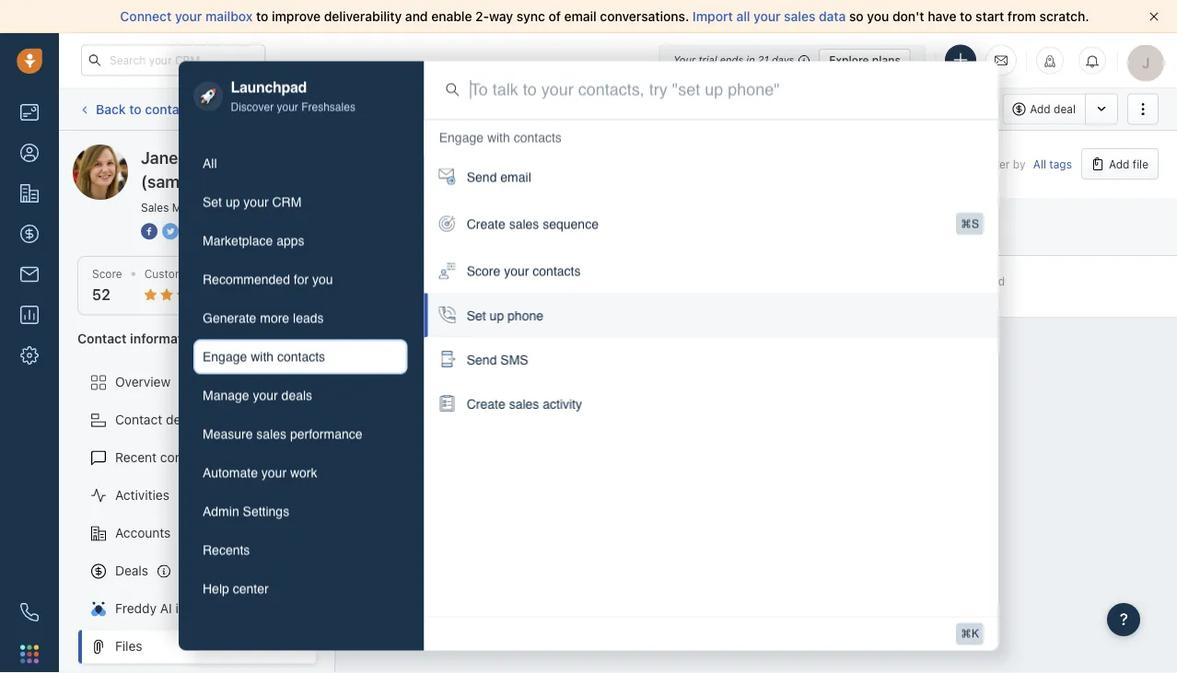 Task type: describe. For each thing, give the bounding box(es) containing it.
trial
[[699, 54, 717, 66]]

score for 52
[[92, 268, 122, 281]]

have
[[928, 9, 957, 24]]

link
[[691, 280, 712, 293]]

to right how
[[423, 278, 434, 291]]

explore
[[829, 53, 869, 66]]

tags
[[943, 221, 969, 232]]

Search your CRM... text field
[[81, 45, 265, 76]]

to left refresh.
[[664, 102, 674, 115]]

manager
[[172, 201, 218, 214]]

⌘ for s
[[961, 217, 972, 230]]

updates
[[536, 102, 580, 115]]

data
[[819, 9, 846, 24]]

measure sales performance button
[[193, 417, 408, 452]]

filter by all tags
[[984, 157, 1072, 170]]

task button
[[700, 94, 762, 125]]

how to attach files to contacts? link
[[396, 277, 565, 296]]

your right all
[[754, 9, 781, 24]]

with inside list of options list box
[[487, 130, 510, 145]]

to left add
[[972, 275, 982, 288]]

3 days ago
[[859, 280, 916, 293]]

way
[[489, 9, 513, 24]]

generate
[[203, 311, 256, 326]]

ends
[[720, 54, 744, 66]]

generate more leads button
[[193, 301, 408, 336]]

recents button
[[193, 533, 408, 568]]

how to attach files to contacts?
[[396, 278, 565, 291]]

your inside list of options list box
[[504, 264, 529, 278]]

automate your work
[[203, 466, 317, 480]]

email image
[[995, 53, 1008, 68]]

your left the mailbox
[[175, 9, 202, 24]]

task
[[728, 103, 752, 116]]

don't
[[893, 9, 925, 24]]

1 horizontal spatial all
[[1033, 157, 1046, 170]]

up for your
[[226, 195, 240, 210]]

0 vertical spatial days
[[772, 54, 794, 66]]

customer fit
[[144, 268, 209, 281]]

send email
[[467, 170, 531, 184]]

mng settings image
[[298, 334, 311, 347]]

automate
[[203, 466, 258, 480]]

21
[[758, 54, 769, 66]]

files
[[474, 278, 496, 291]]

press-command-k-to-open-and-close element
[[956, 623, 984, 645]]

marketplace apps
[[203, 234, 304, 248]]

measure sales performance
[[203, 427, 363, 442]]

leads
[[293, 311, 324, 326]]

2 - from the left
[[780, 280, 785, 293]]

engage with contacts inside button
[[203, 350, 325, 364]]

with inside button
[[251, 350, 274, 364]]

sales for performance
[[256, 427, 287, 442]]

sms button
[[599, 94, 660, 125]]

recents
[[203, 543, 250, 558]]

generate more leads
[[203, 311, 324, 326]]

sales
[[141, 201, 169, 214]]

sms inside list of options list box
[[501, 352, 528, 367]]

sales for sequence
[[509, 217, 539, 232]]

explore plans
[[829, 53, 901, 66]]

click to add
[[943, 275, 1005, 288]]

1 horizontal spatial you
[[867, 9, 889, 24]]

measure
[[203, 427, 253, 442]]

recommended
[[203, 272, 290, 287]]

from
[[1008, 9, 1036, 24]]

1 - from the left
[[775, 280, 780, 293]]

engage with contacts inside list of options list box
[[439, 130, 562, 145]]

⌘ for k
[[961, 628, 972, 640]]

52
[[92, 286, 110, 304]]

close image
[[1150, 12, 1159, 21]]

send for send email
[[467, 170, 497, 184]]

phone image
[[20, 603, 39, 622]]

import
[[693, 9, 733, 24]]

contact information
[[77, 331, 201, 346]]

create sales sequence
[[467, 217, 599, 232]]

admin settings button
[[193, 494, 408, 529]]

set up phone
[[467, 308, 544, 323]]

send for send sms
[[467, 352, 497, 367]]

admin settings
[[203, 504, 289, 519]]

phone element
[[11, 594, 48, 631]]

add for add file
[[1109, 158, 1130, 170]]

help center
[[203, 582, 269, 597]]

add deal
[[1030, 103, 1076, 116]]

recommended for you
[[203, 272, 333, 287]]

scratch.
[[1040, 9, 1089, 24]]

manage your deals
[[203, 388, 312, 403]]

freddy ai insights
[[115, 601, 222, 616]]

sales for activity
[[509, 396, 539, 411]]

all
[[736, 9, 750, 24]]

help center button
[[193, 572, 408, 607]]

add file button
[[1081, 148, 1159, 180]]

center
[[233, 582, 269, 597]]

1 horizontal spatial email
[[564, 9, 597, 24]]

available.
[[583, 102, 632, 115]]

updates available. click to refresh.
[[536, 102, 718, 115]]

s
[[972, 217, 979, 230]]

0 vertical spatial click
[[635, 102, 661, 115]]

recent
[[115, 450, 157, 465]]

sales manager
[[141, 201, 218, 214]]

import all your sales data link
[[693, 9, 849, 24]]

enable
[[431, 9, 472, 24]]



Task type: locate. For each thing, give the bounding box(es) containing it.
add left file
[[1109, 158, 1130, 170]]

k
[[972, 628, 979, 640]]

1 ⌘ from the top
[[961, 217, 972, 230]]

1 vertical spatial up
[[490, 308, 504, 323]]

how
[[396, 278, 420, 291]]

0 vertical spatial send
[[467, 170, 497, 184]]

set inside list of options list box
[[467, 308, 486, 323]]

start
[[976, 9, 1004, 24]]

⌘ inside the press-command-k-to-open-and-close element
[[961, 628, 972, 640]]

you right 'for'
[[312, 272, 333, 287]]

your inside button
[[244, 195, 269, 210]]

email up create sales sequence
[[501, 170, 531, 184]]

0 horizontal spatial click
[[635, 102, 661, 115]]

1 vertical spatial send
[[467, 352, 497, 367]]

contacts
[[145, 101, 198, 116], [514, 130, 562, 145], [514, 130, 562, 145], [533, 264, 581, 278], [277, 350, 325, 364]]

your
[[175, 9, 202, 24], [754, 9, 781, 24], [277, 101, 298, 114], [244, 195, 269, 210], [504, 264, 529, 278], [253, 388, 278, 403], [261, 466, 287, 480]]

1 vertical spatial you
[[312, 272, 333, 287]]

0 horizontal spatial you
[[312, 272, 333, 287]]

1 horizontal spatial add
[[1109, 158, 1130, 170]]

sales left activity
[[509, 396, 539, 411]]

0 vertical spatial up
[[226, 195, 240, 210]]

tags
[[1050, 157, 1072, 170]]

create for create sales activity
[[467, 396, 506, 411]]

send down set up phone
[[467, 352, 497, 367]]

up inside list of options list box
[[490, 308, 504, 323]]

deliverability
[[324, 9, 402, 24]]

2-
[[475, 9, 489, 24]]

refresh.
[[677, 102, 718, 115]]

score for your
[[467, 264, 500, 278]]

all inside 'button'
[[203, 156, 217, 171]]

1 vertical spatial click
[[943, 275, 969, 288]]

help
[[203, 582, 229, 597]]

all right by
[[1033, 157, 1046, 170]]

--
[[775, 280, 785, 293]]

plans
[[872, 53, 901, 66]]

⌘ s
[[961, 217, 979, 230]]

0 horizontal spatial add
[[1030, 103, 1051, 116]]

0 vertical spatial email
[[564, 9, 597, 24]]

score inside list of options list box
[[467, 264, 500, 278]]

0 horizontal spatial set
[[203, 195, 222, 210]]

manage
[[203, 388, 249, 403]]

set up your crm
[[203, 195, 302, 210]]

0 vertical spatial sms
[[627, 103, 650, 116]]

overview
[[115, 375, 171, 390]]

add deal button
[[1003, 94, 1085, 125]]

tab list containing all
[[193, 146, 408, 607]]

score
[[467, 264, 500, 278], [92, 268, 122, 281]]

0 horizontal spatial up
[[226, 195, 240, 210]]

sales up automate your work
[[256, 427, 287, 442]]

set up your crm button
[[193, 185, 408, 220]]

freshsales
[[301, 101, 355, 114]]

(sample)
[[141, 171, 210, 191]]

back to contacts
[[96, 101, 198, 116]]

add
[[985, 275, 1005, 288]]

engage inside "heading"
[[439, 130, 484, 145]]

create down send sms
[[467, 396, 506, 411]]

you inside button
[[312, 272, 333, 287]]

you right the so
[[867, 9, 889, 24]]

1 horizontal spatial sms
[[627, 103, 650, 116]]

filter
[[984, 157, 1010, 170]]

to right the mailbox
[[256, 9, 268, 24]]

up inside set up your crm button
[[226, 195, 240, 210]]

email button
[[427, 94, 493, 125]]

1 vertical spatial create
[[467, 396, 506, 411]]

set inside button
[[203, 195, 222, 210]]

days right 3
[[869, 280, 893, 293]]

sales left data
[[784, 9, 816, 24]]

contacts?
[[513, 278, 565, 291]]

to
[[256, 9, 268, 24], [960, 9, 972, 24], [129, 101, 142, 116], [664, 102, 674, 115], [972, 275, 982, 288], [423, 278, 434, 291], [499, 278, 510, 291]]

your down launchpad
[[277, 101, 298, 114]]

To talk to your contacts, try "set up phone" field
[[470, 78, 976, 102]]

up for phone
[[490, 308, 504, 323]]

contact down 52 button
[[77, 331, 127, 346]]

sms left refresh.
[[627, 103, 650, 116]]

2 ⌘ from the top
[[961, 628, 972, 640]]

work
[[290, 466, 317, 480]]

engage with contacts heading
[[439, 128, 562, 147], [439, 128, 562, 147]]

tab list
[[193, 146, 408, 607]]

0 vertical spatial set
[[203, 195, 222, 210]]

1 create from the top
[[467, 217, 506, 232]]

52 button
[[92, 286, 110, 304]]

email
[[455, 103, 483, 116]]

engage with contacts heading inside list of options list box
[[439, 128, 562, 147]]

call
[[530, 103, 549, 116]]

1 vertical spatial ⌘
[[961, 628, 972, 640]]

engage inside button
[[203, 350, 247, 364]]

create sales activity
[[467, 396, 582, 411]]

list of options list box
[[424, 119, 999, 426]]

1 horizontal spatial set
[[467, 308, 486, 323]]

engage with contacts
[[439, 130, 562, 145], [439, 130, 562, 145], [203, 350, 325, 364]]

all up (sample)
[[203, 156, 217, 171]]

0 vertical spatial contact
[[77, 331, 127, 346]]

1 horizontal spatial days
[[869, 280, 893, 293]]

back to contacts link
[[77, 95, 199, 124]]

admin
[[203, 504, 239, 519]]

- left 3
[[780, 280, 785, 293]]

your inside 'button'
[[253, 388, 278, 403]]

email right 'of'
[[564, 9, 597, 24]]

contact for contact details
[[115, 412, 162, 428]]

settings
[[243, 504, 289, 519]]

to right files
[[499, 278, 510, 291]]

set for set up phone
[[467, 308, 486, 323]]

sms
[[627, 103, 650, 116], [501, 352, 528, 367]]

back
[[96, 101, 126, 116]]

performance
[[290, 427, 363, 442]]

1 vertical spatial contact
[[115, 412, 162, 428]]

contacts inside "heading"
[[514, 130, 562, 145]]

facebook circled image
[[141, 221, 158, 241]]

call button
[[502, 94, 559, 125]]

manage your deals button
[[193, 378, 408, 413]]

add for add deal
[[1030, 103, 1051, 116]]

set down jane sampleton (sample)
[[203, 195, 222, 210]]

days right 21
[[772, 54, 794, 66]]

set down how to attach files to contacts? link
[[467, 308, 486, 323]]

to right back
[[129, 101, 142, 116]]

engage with contacts button
[[193, 340, 408, 375]]

create for create sales sequence
[[467, 217, 506, 232]]

ago
[[896, 280, 916, 293]]

contact up recent
[[115, 412, 162, 428]]

0 horizontal spatial sms
[[501, 352, 528, 367]]

jane sampleton (sample)
[[141, 147, 265, 191]]

1 vertical spatial add
[[1109, 158, 1130, 170]]

crm
[[272, 195, 302, 210]]

score 52
[[92, 268, 122, 304]]

0 vertical spatial you
[[867, 9, 889, 24]]

set
[[203, 195, 222, 210], [467, 308, 486, 323]]

phone
[[508, 308, 544, 323]]

your
[[674, 54, 696, 66]]

fit
[[198, 268, 209, 281]]

your inside button
[[261, 466, 287, 480]]

recommended for you button
[[193, 262, 408, 297]]

customer
[[144, 268, 195, 281]]

⌘ k
[[961, 628, 979, 640]]

connect your mailbox to improve deliverability and enable 2-way sync of email conversations. import all your sales data so you don't have to start from scratch.
[[120, 9, 1089, 24]]

- right link
[[775, 280, 780, 293]]

create
[[467, 217, 506, 232], [467, 396, 506, 411]]

contact for contact information
[[77, 331, 127, 346]]

jane
[[141, 147, 178, 167]]

1 send from the top
[[467, 170, 497, 184]]

your left deals
[[253, 388, 278, 403]]

1 vertical spatial sms
[[501, 352, 528, 367]]

0 horizontal spatial days
[[772, 54, 794, 66]]

create down send email
[[467, 217, 506, 232]]

0 vertical spatial create
[[467, 217, 506, 232]]

1 vertical spatial days
[[869, 280, 893, 293]]

sales left sequence
[[509, 217, 539, 232]]

0 vertical spatial ⌘
[[961, 217, 972, 230]]

0 vertical spatial add
[[1030, 103, 1051, 116]]

deals
[[282, 388, 312, 403]]

all tags link
[[1033, 157, 1072, 170]]

sales inside button
[[256, 427, 287, 442]]

1 vertical spatial email
[[501, 170, 531, 184]]

insights
[[175, 601, 222, 616]]

conversations.
[[600, 9, 689, 24]]

add inside 'add deal' button
[[1030, 103, 1051, 116]]

click right 'available.'
[[635, 102, 661, 115]]

accounts
[[115, 526, 171, 541]]

your left crm
[[244, 195, 269, 210]]

linkedin circled image
[[183, 221, 200, 241]]

connect your mailbox link
[[120, 9, 256, 24]]

1 vertical spatial set
[[467, 308, 486, 323]]

score your contacts
[[467, 264, 581, 278]]

sms down set up phone
[[501, 352, 528, 367]]

sms inside button
[[627, 103, 650, 116]]

attach
[[437, 278, 471, 291]]

add inside add file button
[[1109, 158, 1130, 170]]

so
[[849, 9, 864, 24]]

to left "start"
[[960, 9, 972, 24]]

conversations
[[160, 450, 243, 465]]

1 horizontal spatial click
[[943, 275, 969, 288]]

marketplace
[[203, 234, 273, 248]]

contacts inside button
[[277, 350, 325, 364]]

your inside launchpad discover your freshsales
[[277, 101, 298, 114]]

by
[[1013, 157, 1026, 170]]

0 horizontal spatial all
[[203, 156, 217, 171]]

apps
[[276, 234, 304, 248]]

information
[[130, 331, 201, 346]]

send down email
[[467, 170, 497, 184]]

freshworks switcher image
[[20, 645, 39, 664]]

up right manager
[[226, 195, 240, 210]]

mailbox
[[205, 9, 253, 24]]

contact
[[77, 331, 127, 346], [115, 412, 162, 428]]

0 horizontal spatial email
[[501, 170, 531, 184]]

call link
[[502, 94, 559, 125]]

up left the phone
[[490, 308, 504, 323]]

email inside list of options list box
[[501, 170, 531, 184]]

automate your work button
[[193, 456, 408, 491]]

sales
[[784, 9, 816, 24], [509, 217, 539, 232], [509, 396, 539, 411], [256, 427, 287, 442]]

1 horizontal spatial up
[[490, 308, 504, 323]]

your right files
[[504, 264, 529, 278]]

launchpad
[[231, 78, 307, 95]]

add left the "deal"
[[1030, 103, 1051, 116]]

twitter circled image
[[162, 221, 179, 241]]

2 send from the top
[[467, 352, 497, 367]]

1 horizontal spatial score
[[467, 264, 500, 278]]

0 horizontal spatial score
[[92, 268, 122, 281]]

set for set up your crm
[[203, 195, 222, 210]]

deals
[[115, 563, 148, 579]]

click
[[635, 102, 661, 115], [943, 275, 969, 288]]

your left work
[[261, 466, 287, 480]]

click left add
[[943, 275, 969, 288]]

details
[[166, 412, 205, 428]]

⌘ inside list of options list box
[[961, 217, 972, 230]]

2 create from the top
[[467, 396, 506, 411]]

connect
[[120, 9, 172, 24]]

john smith
[[606, 280, 665, 293]]

file
[[1133, 158, 1149, 170]]

discover
[[231, 101, 274, 114]]



Task type: vqa. For each thing, say whether or not it's contained in the screenshot.
the sequence
yes



